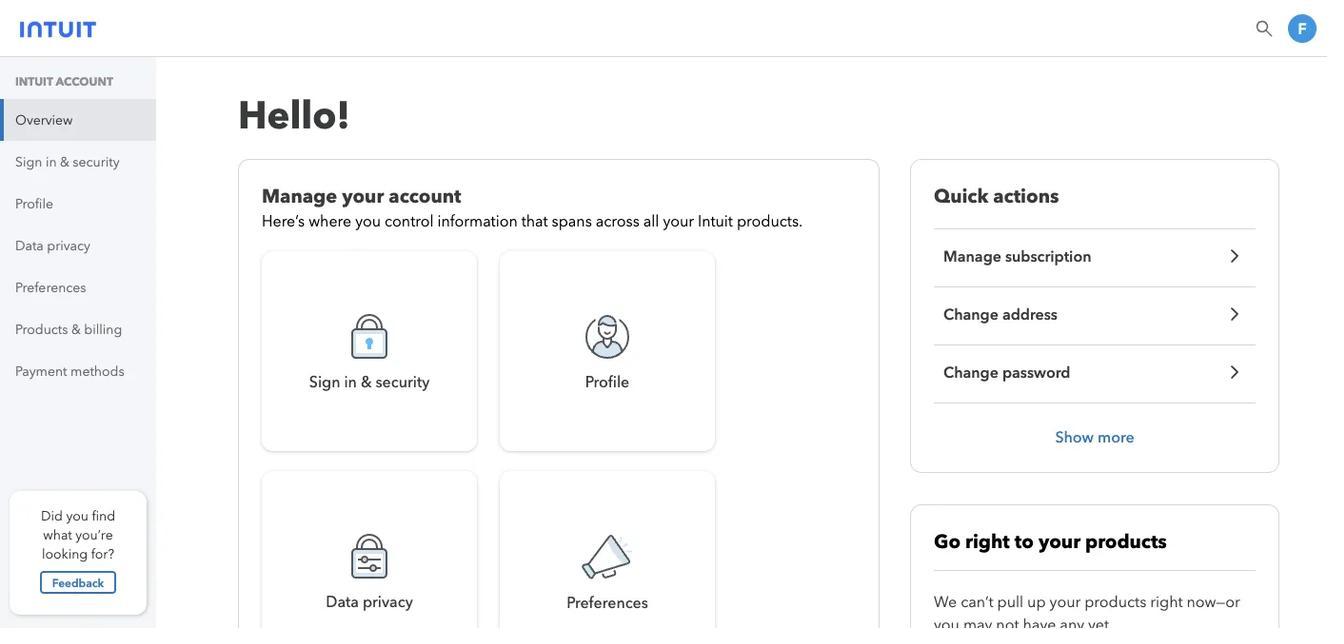 Task type: vqa. For each thing, say whether or not it's contained in the screenshot.
uploaded.
no



Task type: locate. For each thing, give the bounding box(es) containing it.
1 horizontal spatial &
[[71, 321, 81, 337]]

to
[[1015, 530, 1034, 553]]

0 vertical spatial change
[[944, 305, 999, 323]]

0 vertical spatial &
[[60, 154, 69, 170]]

1 vertical spatial preferences
[[567, 594, 648, 612]]

1 vertical spatial data privacy
[[326, 593, 413, 611]]

security inside "intuit account" element
[[73, 154, 120, 170]]

1 horizontal spatial profile link
[[500, 251, 715, 451]]

you up you're
[[66, 508, 89, 524]]

1 horizontal spatial manage
[[944, 247, 1002, 265]]

0 vertical spatial preferences
[[15, 280, 86, 295]]

change
[[944, 305, 999, 323], [944, 363, 999, 381]]

0 vertical spatial products
[[1086, 530, 1167, 553]]

manage down the quick
[[944, 247, 1002, 265]]

0 vertical spatial data privacy
[[15, 238, 90, 253]]

show
[[1056, 426, 1094, 446]]

0 vertical spatial profile
[[15, 196, 53, 211]]

feedback
[[52, 575, 104, 590]]

data privacy inside "intuit account" element
[[15, 238, 90, 253]]

can't
[[961, 593, 994, 611]]

all
[[644, 212, 659, 230]]

products & billing link
[[0, 309, 156, 350]]

1 horizontal spatial data
[[326, 593, 359, 611]]

0 horizontal spatial data
[[15, 238, 44, 253]]

f
[[1299, 19, 1307, 38]]

privacy inside "intuit account" element
[[47, 238, 90, 253]]

right
[[966, 530, 1010, 553], [1151, 593, 1183, 611]]

products inside we can't pull up your products right now—or you may not have any yet.
[[1085, 593, 1147, 611]]

1 vertical spatial sign in & security
[[309, 373, 430, 391]]

2 horizontal spatial you
[[934, 616, 960, 630]]

show more button
[[1038, 419, 1152, 453]]

0 vertical spatial security
[[73, 154, 120, 170]]

address
[[1003, 305, 1058, 323]]

change address button
[[934, 303, 1256, 326]]

not
[[997, 616, 1020, 630]]

manage inside manage your account here's where you control information that spans across all your intuit products.
[[262, 184, 337, 208]]

0 horizontal spatial preferences
[[15, 280, 86, 295]]

find
[[92, 508, 115, 524]]

sign in & security link
[[0, 141, 156, 183], [262, 251, 477, 451]]

here's
[[262, 212, 305, 230]]

products.
[[737, 212, 803, 230]]

manage subscription button
[[934, 245, 1256, 268]]

any
[[1060, 616, 1085, 630]]

0 horizontal spatial security
[[73, 154, 120, 170]]

0 horizontal spatial you
[[66, 508, 89, 524]]

payment
[[15, 363, 67, 379]]

1 vertical spatial change
[[944, 363, 999, 381]]

quick
[[934, 184, 989, 208]]

sign
[[15, 154, 42, 170], [309, 373, 340, 391]]

you inside did you find what you're looking for?
[[66, 508, 89, 524]]

0 vertical spatial data
[[15, 238, 44, 253]]

manage
[[262, 184, 337, 208], [944, 247, 1002, 265]]

0 vertical spatial privacy
[[47, 238, 90, 253]]

0 vertical spatial you
[[355, 212, 381, 230]]

products
[[1086, 530, 1167, 553], [1085, 593, 1147, 611]]

2 horizontal spatial &
[[361, 373, 372, 391]]

0 vertical spatial profile link
[[0, 183, 156, 225]]

your
[[342, 184, 384, 208], [663, 212, 694, 230], [1039, 530, 1081, 553], [1050, 593, 1081, 611]]

1 vertical spatial profile
[[585, 373, 630, 391]]

you're
[[75, 527, 113, 543]]

1 horizontal spatial you
[[355, 212, 381, 230]]

& inside products & billing link
[[71, 321, 81, 337]]

preferences link
[[0, 267, 156, 309], [500, 471, 715, 630]]

change for change password
[[944, 363, 999, 381]]

1 vertical spatial right
[[1151, 593, 1183, 611]]

intuit
[[698, 212, 733, 230]]

0 horizontal spatial privacy
[[47, 238, 90, 253]]

0 horizontal spatial in
[[46, 154, 57, 170]]

0 horizontal spatial sign in & security link
[[0, 141, 156, 183]]

1 vertical spatial &
[[71, 321, 81, 337]]

1 vertical spatial sign in & security link
[[262, 251, 477, 451]]

0 vertical spatial manage
[[262, 184, 337, 208]]

0 vertical spatial in
[[46, 154, 57, 170]]

0 vertical spatial sign in & security
[[15, 154, 120, 170]]

more
[[1098, 426, 1135, 446]]

1 vertical spatial data
[[326, 593, 359, 611]]

intuit logo image
[[20, 15, 96, 38]]

overview
[[15, 112, 73, 128]]

1 horizontal spatial data privacy link
[[262, 471, 477, 630]]

intuit account element
[[0, 57, 156, 392]]

1 vertical spatial data privacy link
[[262, 471, 477, 630]]

1 vertical spatial security
[[376, 373, 430, 391]]

preferences
[[15, 280, 86, 295], [567, 594, 648, 612]]

2 change from the top
[[944, 363, 999, 381]]

may
[[964, 616, 993, 630]]

1 vertical spatial you
[[66, 508, 89, 524]]

0 vertical spatial right
[[966, 530, 1010, 553]]

0 horizontal spatial manage
[[262, 184, 337, 208]]

sign in & security
[[15, 154, 120, 170], [309, 373, 430, 391]]

your inside we can't pull up your products right now—or you may not have any yet.
[[1050, 593, 1081, 611]]

intuit
[[15, 75, 53, 89]]

you down the we
[[934, 616, 960, 630]]

help image
[[1255, 19, 1274, 38]]

did
[[41, 508, 63, 524]]

we can't pull up your products right now—or you may not have any yet.
[[934, 593, 1241, 630]]

1 vertical spatial in
[[344, 373, 357, 391]]

information
[[438, 212, 518, 230]]

data inside "intuit account" element
[[15, 238, 44, 253]]

spans
[[552, 212, 592, 230]]

1 vertical spatial products
[[1085, 593, 1147, 611]]

change password
[[944, 363, 1071, 381]]

data
[[15, 238, 44, 253], [326, 593, 359, 611]]

billing
[[84, 321, 122, 337]]

data privacy link
[[0, 225, 156, 267], [262, 471, 477, 630]]

right left now—or
[[1151, 593, 1183, 611]]

in
[[46, 154, 57, 170], [344, 373, 357, 391]]

1 vertical spatial manage
[[944, 247, 1002, 265]]

you right where
[[355, 212, 381, 230]]

manage your account here's where you control information that spans across all your intuit products.
[[262, 184, 803, 230]]

1 horizontal spatial right
[[1151, 593, 1183, 611]]

1 vertical spatial sign
[[309, 373, 340, 391]]

1 horizontal spatial privacy
[[363, 593, 413, 611]]

now—or
[[1187, 593, 1241, 611]]

0 horizontal spatial &
[[60, 154, 69, 170]]

0 horizontal spatial profile
[[15, 196, 53, 211]]

0 horizontal spatial sign in & security
[[15, 154, 120, 170]]

0 horizontal spatial sign
[[15, 154, 42, 170]]

0 horizontal spatial right
[[966, 530, 1010, 553]]

2 vertical spatial you
[[934, 616, 960, 630]]

you
[[355, 212, 381, 230], [66, 508, 89, 524], [934, 616, 960, 630]]

2 vertical spatial &
[[361, 373, 372, 391]]

feedback button
[[40, 571, 116, 594]]

right left to
[[966, 530, 1010, 553]]

yet.
[[1089, 616, 1114, 630]]

products
[[15, 321, 68, 337]]

1 horizontal spatial profile
[[585, 373, 630, 391]]

profile
[[15, 196, 53, 211], [585, 373, 630, 391]]

your up any
[[1050, 593, 1081, 611]]

sign inside "intuit account" element
[[15, 154, 42, 170]]

1 horizontal spatial data privacy
[[326, 593, 413, 611]]

1 vertical spatial preferences link
[[500, 471, 715, 630]]

methods
[[70, 363, 124, 379]]

1 horizontal spatial sign in & security
[[309, 373, 430, 391]]

1 change from the top
[[944, 305, 999, 323]]

preferences inside "intuit account" element
[[15, 280, 86, 295]]

profile link
[[0, 183, 156, 225], [500, 251, 715, 451]]

privacy
[[47, 238, 90, 253], [363, 593, 413, 611]]

0 horizontal spatial data privacy link
[[0, 225, 156, 267]]

0 horizontal spatial preferences link
[[0, 267, 156, 309]]

0 horizontal spatial data privacy
[[15, 238, 90, 253]]

change down the change address
[[944, 363, 999, 381]]

1 horizontal spatial sign in & security link
[[262, 251, 477, 451]]

change left address
[[944, 305, 999, 323]]

products up yet.
[[1085, 593, 1147, 611]]

0 vertical spatial sign
[[15, 154, 42, 170]]

products up we can't pull up your products right now—or you may not have any yet.
[[1086, 530, 1167, 553]]

&
[[60, 154, 69, 170], [71, 321, 81, 337], [361, 373, 372, 391]]

you inside we can't pull up your products right now—or you may not have any yet.
[[934, 616, 960, 630]]

manage up here's at the top
[[262, 184, 337, 208]]

manage inside button
[[944, 247, 1002, 265]]

0 vertical spatial sign in & security link
[[0, 141, 156, 183]]

security
[[73, 154, 120, 170], [376, 373, 430, 391]]

change password button
[[934, 361, 1256, 384]]

quick actions
[[934, 184, 1059, 208]]

data privacy
[[15, 238, 90, 253], [326, 593, 413, 611]]



Task type: describe. For each thing, give the bounding box(es) containing it.
where
[[309, 212, 352, 230]]

0 vertical spatial data privacy link
[[0, 225, 156, 267]]

1 vertical spatial profile link
[[500, 251, 715, 451]]

change for change address
[[944, 305, 999, 323]]

show more
[[1056, 426, 1135, 446]]

hello!
[[238, 92, 350, 138]]

manage for subscription
[[944, 247, 1002, 265]]

for?
[[91, 546, 114, 562]]

actions
[[994, 184, 1059, 208]]

go
[[934, 530, 961, 553]]

your right 'all'
[[663, 212, 694, 230]]

subscription
[[1006, 247, 1092, 265]]

overview link
[[0, 99, 156, 141]]

password
[[1003, 363, 1071, 381]]

pull
[[998, 593, 1024, 611]]

we
[[934, 593, 957, 611]]

intuit account
[[15, 75, 113, 89]]

1 horizontal spatial sign
[[309, 373, 340, 391]]

1 vertical spatial privacy
[[363, 593, 413, 611]]

control
[[385, 212, 434, 230]]

have
[[1023, 616, 1057, 630]]

account
[[56, 75, 113, 89]]

1 horizontal spatial preferences link
[[500, 471, 715, 630]]

you inside manage your account here's where you control information that spans across all your intuit products.
[[355, 212, 381, 230]]

looking
[[42, 546, 88, 562]]

account
[[389, 184, 461, 208]]

your up where
[[342, 184, 384, 208]]

1 horizontal spatial in
[[344, 373, 357, 391]]

1 horizontal spatial security
[[376, 373, 430, 391]]

what
[[43, 527, 72, 543]]

1 horizontal spatial preferences
[[567, 594, 648, 612]]

change address
[[944, 305, 1058, 323]]

products & billing
[[15, 321, 122, 337]]

sign in & security inside "intuit account" element
[[15, 154, 120, 170]]

payment methods
[[15, 363, 124, 379]]

your right to
[[1039, 530, 1081, 553]]

profile inside "intuit account" element
[[15, 196, 53, 211]]

up
[[1028, 593, 1046, 611]]

manage for your
[[262, 184, 337, 208]]

go right to your products
[[934, 530, 1167, 553]]

0 horizontal spatial profile link
[[0, 183, 156, 225]]

0 vertical spatial preferences link
[[0, 267, 156, 309]]

payment methods link
[[0, 350, 156, 392]]

did you find what you're looking for?
[[41, 508, 115, 562]]

that
[[522, 212, 548, 230]]

across
[[596, 212, 640, 230]]

manage subscription
[[944, 247, 1092, 265]]

right inside we can't pull up your products right now—or you may not have any yet.
[[1151, 593, 1183, 611]]



